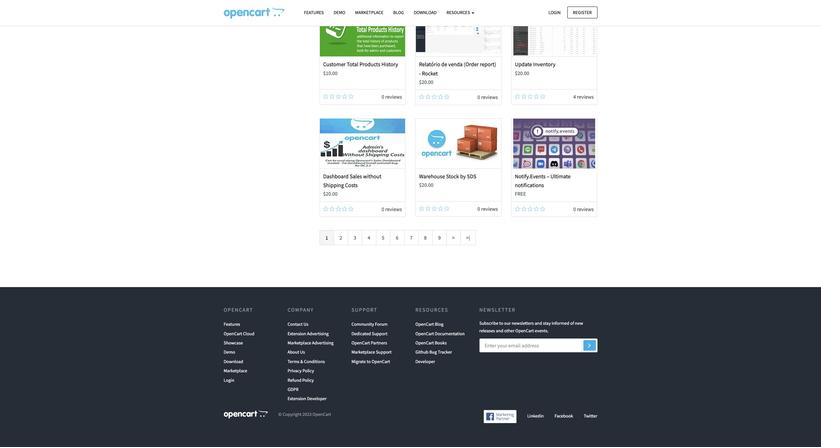 Task type: vqa. For each thing, say whether or not it's contained in the screenshot.
Showcase
yes



Task type: describe. For each thing, give the bounding box(es) containing it.
0 vertical spatial resources
[[446, 10, 471, 15]]

0 horizontal spatial demo link
[[224, 348, 235, 357]]

informed
[[552, 320, 569, 326]]

features for demo
[[304, 10, 324, 15]]

opencart inside subscribe to our newsletters and stay informed of new releases and other opencart events.
[[515, 328, 534, 334]]

1 horizontal spatial blog
[[435, 321, 444, 327]]

features link for demo
[[299, 7, 329, 18]]

report)
[[480, 61, 496, 68]]

shipping
[[323, 182, 344, 189]]

to for migrate
[[367, 359, 371, 364]]

history
[[381, 61, 398, 68]]

showcase
[[224, 340, 243, 346]]

1 vertical spatial and
[[496, 328, 503, 334]]

-
[[419, 70, 421, 77]]

opencart for opencart
[[224, 306, 253, 313]]

contact us link
[[288, 320, 308, 329]]

opencart books link
[[415, 338, 447, 348]]

to for subscribe
[[499, 320, 503, 326]]

2023
[[302, 411, 312, 417]]

partners
[[371, 340, 387, 346]]

demo for left demo link
[[224, 349, 235, 355]]

rocket
[[422, 70, 438, 77]]

extension developer
[[288, 396, 327, 402]]

dashboard sales without shipping costs image
[[320, 119, 405, 168]]

reviews for notify.events – ultimate notifications
[[577, 206, 594, 212]]

warehouse stock by sds image
[[416, 119, 501, 168]]

download for blog
[[414, 10, 437, 15]]

support for dedicated
[[372, 331, 388, 337]]

refund
[[288, 377, 301, 383]]

community
[[352, 321, 374, 327]]

total
[[347, 61, 358, 68]]

dashboard
[[323, 173, 349, 180]]

dedicated support link
[[352, 329, 388, 338]]

1 vertical spatial marketplace link
[[224, 366, 247, 375]]

register
[[573, 9, 592, 15]]

update inventory image
[[512, 7, 597, 56]]

policy for privacy policy
[[302, 368, 314, 374]]

facebook marketing partner image
[[484, 410, 517, 423]]

facebook link
[[555, 413, 573, 419]]

>|
[[466, 235, 470, 241]]

customer total products history link
[[323, 61, 398, 68]]

$20.00 inside "relatório de venda (order report) - rocket $20.00"
[[419, 79, 433, 85]]

5
[[382, 235, 384, 241]]

0 reviews for dashboard sales without shipping costs
[[382, 206, 402, 212]]

subscribe to our newsletters and stay informed of new releases and other opencart events.
[[479, 320, 583, 334]]

us for contact us
[[304, 321, 308, 327]]

0 reviews for customer total products history
[[382, 94, 402, 100]]

© copyright 2023 opencart
[[278, 411, 331, 417]]

reviews for relatório de venda (order report) - rocket
[[481, 94, 498, 100]]

marketplace support
[[352, 349, 392, 355]]

register link
[[567, 6, 597, 18]]

download link for demo
[[224, 357, 243, 366]]

$20.00 inside warehouse stock by sds $20.00
[[419, 182, 433, 188]]

0 vertical spatial support
[[352, 306, 377, 313]]

stay
[[543, 320, 551, 326]]

marketplace left blog "link"
[[355, 10, 383, 15]]

0 for notify.events – ultimate notifications
[[573, 206, 576, 212]]

advertising for extension advertising
[[307, 331, 329, 337]]

relatório de venda (order report) - rocket link
[[419, 61, 496, 77]]

warehouse
[[419, 173, 445, 180]]

4 link
[[362, 230, 376, 245]]

2
[[340, 235, 342, 241]]

4 for 4 reviews
[[573, 94, 576, 100]]

sds
[[467, 173, 476, 180]]

marketplace inside marketplace support link
[[352, 349, 375, 355]]

0 reviews for relatório de venda (order report) - rocket
[[477, 94, 498, 100]]

opencart image
[[224, 410, 268, 418]]

opencart cloud link
[[224, 329, 254, 338]]

linkedin
[[527, 413, 544, 419]]

privacy policy link
[[288, 366, 314, 375]]

login for the top login link
[[549, 9, 561, 15]]

4 for 4
[[368, 235, 370, 241]]

venda
[[448, 61, 463, 68]]

2 link
[[334, 230, 348, 245]]

1 vertical spatial developer
[[307, 396, 327, 402]]

showcase link
[[224, 338, 243, 348]]

contact us
[[288, 321, 308, 327]]

migrate to opencart link
[[352, 357, 390, 366]]

opencart for opencart books
[[415, 340, 434, 346]]

6
[[396, 235, 398, 241]]

opencart documentation link
[[415, 329, 465, 338]]

books
[[435, 340, 447, 346]]

linkedin link
[[527, 413, 544, 419]]

$20.00 inside update inventory $20.00
[[515, 70, 529, 76]]

©
[[278, 411, 282, 417]]

extension developer link
[[288, 394, 327, 403]]

of
[[570, 320, 574, 326]]

dedicated support
[[352, 331, 388, 337]]

without
[[363, 173, 381, 180]]

newsletter
[[479, 306, 516, 313]]

opencart partners
[[352, 340, 387, 346]]

tracker
[[438, 349, 452, 355]]

>
[[452, 235, 455, 241]]

8
[[424, 235, 427, 241]]

our
[[504, 320, 511, 326]]

inventory
[[533, 61, 556, 68]]

0 vertical spatial and
[[535, 320, 542, 326]]

notify.events – ultimate notifications image
[[512, 119, 597, 168]]

opencart for opencart partners
[[352, 340, 370, 346]]

$20.00 inside dashboard sales without shipping costs $20.00
[[323, 191, 338, 197]]

customer
[[323, 61, 346, 68]]

terms & conditions link
[[288, 357, 325, 366]]

–
[[547, 173, 549, 180]]

marketplace inside marketplace advertising link
[[288, 340, 311, 346]]

marketplace advertising link
[[288, 338, 334, 348]]

github bug tracker link
[[415, 348, 452, 357]]

bug
[[429, 349, 437, 355]]

forum
[[375, 321, 388, 327]]

ultimate
[[550, 173, 571, 180]]

gdpr link
[[288, 385, 298, 394]]

5 link
[[376, 230, 390, 245]]

terms & conditions
[[288, 359, 325, 364]]

migrate
[[352, 359, 366, 364]]

opencart blog link
[[415, 320, 444, 329]]

0 reviews for warehouse stock by sds
[[477, 205, 498, 212]]

other
[[504, 328, 515, 334]]

>| link
[[460, 230, 476, 245]]

opencart right 2023
[[313, 411, 331, 417]]

warehouse stock by sds link
[[419, 173, 476, 180]]

login for bottommost login link
[[224, 377, 234, 383]]

de
[[441, 61, 447, 68]]

developer link
[[415, 357, 435, 366]]

opencart books
[[415, 340, 447, 346]]

reviews for dashboard sales without shipping costs
[[385, 206, 402, 212]]

documentation
[[435, 331, 465, 337]]



Task type: locate. For each thing, give the bounding box(es) containing it.
0 vertical spatial login link
[[543, 6, 566, 18]]

0 horizontal spatial login
[[224, 377, 234, 383]]

and up events.
[[535, 320, 542, 326]]

2 policy from the top
[[302, 377, 314, 383]]

0 reviews
[[382, 94, 402, 100], [477, 94, 498, 100], [477, 205, 498, 212], [382, 206, 402, 212], [573, 206, 594, 212]]

1 vertical spatial demo
[[224, 349, 235, 355]]

extension for extension advertising
[[288, 331, 306, 337]]

4 reviews
[[573, 94, 594, 100]]

developer up 2023
[[307, 396, 327, 402]]

0 horizontal spatial download link
[[224, 357, 243, 366]]

community forum link
[[352, 320, 388, 329]]

dashboard sales without shipping costs link
[[323, 173, 381, 189]]

9
[[438, 235, 441, 241]]

opencart blog
[[415, 321, 444, 327]]

&
[[300, 359, 303, 364]]

demo link
[[329, 7, 350, 18], [224, 348, 235, 357]]

0 horizontal spatial blog
[[393, 10, 404, 15]]

advertising
[[307, 331, 329, 337], [312, 340, 334, 346]]

developer
[[415, 359, 435, 364], [307, 396, 327, 402]]

1 vertical spatial download link
[[224, 357, 243, 366]]

3
[[354, 235, 356, 241]]

0 vertical spatial us
[[304, 321, 308, 327]]

advertising up marketplace advertising
[[307, 331, 329, 337]]

0 vertical spatial developer
[[415, 359, 435, 364]]

1 vertical spatial blog
[[435, 321, 444, 327]]

refund policy link
[[288, 375, 314, 385]]

0 vertical spatial policy
[[302, 368, 314, 374]]

login
[[549, 9, 561, 15], [224, 377, 234, 383]]

0 vertical spatial 4
[[573, 94, 576, 100]]

1 vertical spatial download
[[224, 359, 243, 364]]

1 horizontal spatial login
[[549, 9, 561, 15]]

0 horizontal spatial developer
[[307, 396, 327, 402]]

1 vertical spatial features link
[[224, 320, 240, 329]]

customer total products history $10.00
[[323, 61, 398, 76]]

marketplace up the migrate
[[352, 349, 375, 355]]

> link
[[446, 230, 461, 245]]

support up community
[[352, 306, 377, 313]]

update
[[515, 61, 532, 68]]

1 vertical spatial to
[[367, 359, 371, 364]]

policy for refund policy
[[302, 377, 314, 383]]

notifications
[[515, 182, 544, 189]]

7
[[410, 235, 413, 241]]

opencart down newsletters
[[515, 328, 534, 334]]

1 vertical spatial policy
[[302, 377, 314, 383]]

0 vertical spatial to
[[499, 320, 503, 326]]

1 vertical spatial extension
[[288, 396, 306, 402]]

customer total products history image
[[320, 7, 405, 56]]

sales
[[350, 173, 362, 180]]

0 horizontal spatial 4
[[368, 235, 370, 241]]

opencart up 'opencart cloud'
[[224, 306, 253, 313]]

about us link
[[288, 348, 305, 357]]

advertising down extension advertising link
[[312, 340, 334, 346]]

0 horizontal spatial marketplace link
[[224, 366, 247, 375]]

0 horizontal spatial features
[[224, 321, 240, 327]]

blog link
[[388, 7, 409, 18]]

0 for warehouse stock by sds
[[477, 205, 480, 212]]

opencart up github
[[415, 340, 434, 346]]

extension for extension developer
[[288, 396, 306, 402]]

marketplace down showcase 'link'
[[224, 368, 247, 374]]

policy down terms & conditions link
[[302, 368, 314, 374]]

0 vertical spatial extension
[[288, 331, 306, 337]]

to left our
[[499, 320, 503, 326]]

0 for relatório de venda (order report) - rocket
[[477, 94, 480, 100]]

6 link
[[390, 230, 404, 245]]

marketplace up about us
[[288, 340, 311, 346]]

1 horizontal spatial download link
[[409, 7, 442, 18]]

extension
[[288, 331, 306, 337], [288, 396, 306, 402]]

cloud
[[243, 331, 254, 337]]

1 vertical spatial support
[[372, 331, 388, 337]]

developer down github
[[415, 359, 435, 364]]

1 horizontal spatial download
[[414, 10, 437, 15]]

$20.00 down update
[[515, 70, 529, 76]]

opencart partners link
[[352, 338, 387, 348]]

1 horizontal spatial to
[[499, 320, 503, 326]]

login link
[[543, 6, 566, 18], [224, 375, 234, 385]]

notify.events
[[515, 173, 546, 180]]

$20.00
[[515, 70, 529, 76], [419, 79, 433, 85], [419, 182, 433, 188], [323, 191, 338, 197]]

star light o image
[[323, 94, 328, 99], [342, 94, 347, 99], [348, 94, 354, 99], [515, 94, 520, 99], [521, 94, 526, 99], [528, 94, 533, 99], [419, 94, 424, 99], [425, 94, 431, 99], [432, 94, 437, 99], [419, 206, 424, 211], [425, 206, 431, 211], [432, 206, 437, 211], [438, 206, 443, 211], [444, 206, 449, 211], [329, 206, 335, 211], [336, 206, 341, 211], [515, 206, 520, 211], [540, 206, 545, 211]]

support down partners
[[376, 349, 392, 355]]

to down marketplace support link
[[367, 359, 371, 364]]

1 extension from the top
[[288, 331, 306, 337]]

0 horizontal spatial features link
[[224, 320, 240, 329]]

star light o image
[[329, 94, 335, 99], [336, 94, 341, 99], [534, 94, 539, 99], [540, 94, 545, 99], [438, 94, 443, 99], [444, 94, 449, 99], [323, 206, 328, 211], [342, 206, 347, 211], [348, 206, 354, 211], [521, 206, 526, 211], [528, 206, 533, 211], [534, 206, 539, 211]]

0 for customer total products history
[[382, 94, 384, 100]]

0 vertical spatial download
[[414, 10, 437, 15]]

opencart for opencart documentation
[[415, 331, 434, 337]]

relatório
[[419, 61, 440, 68]]

features for opencart cloud
[[224, 321, 240, 327]]

extension down gdpr link
[[288, 396, 306, 402]]

0 vertical spatial blog
[[393, 10, 404, 15]]

opencart documentation
[[415, 331, 465, 337]]

support
[[352, 306, 377, 313], [372, 331, 388, 337], [376, 349, 392, 355]]

0 vertical spatial demo
[[334, 10, 345, 15]]

stock
[[446, 173, 459, 180]]

us for about us
[[300, 349, 305, 355]]

0 horizontal spatial demo
[[224, 349, 235, 355]]

and
[[535, 320, 542, 326], [496, 328, 503, 334]]

support for marketplace
[[376, 349, 392, 355]]

$20.00 down rocket
[[419, 79, 433, 85]]

privacy policy
[[288, 368, 314, 374]]

download link for blog
[[409, 7, 442, 18]]

0 vertical spatial login
[[549, 9, 561, 15]]

to
[[499, 320, 503, 326], [367, 359, 371, 364]]

subscribe
[[479, 320, 498, 326]]

twitter link
[[584, 413, 597, 419]]

1 policy from the top
[[302, 368, 314, 374]]

0 vertical spatial advertising
[[307, 331, 329, 337]]

reviews for update inventory
[[577, 94, 594, 100]]

us up extension advertising
[[304, 321, 308, 327]]

1 horizontal spatial marketplace link
[[350, 7, 388, 18]]

github
[[415, 349, 429, 355]]

1 vertical spatial us
[[300, 349, 305, 355]]

advertising for marketplace advertising
[[312, 340, 334, 346]]

1 vertical spatial demo link
[[224, 348, 235, 357]]

1 horizontal spatial 4
[[573, 94, 576, 100]]

download for demo
[[224, 359, 243, 364]]

update inventory $20.00
[[515, 61, 556, 76]]

1 vertical spatial advertising
[[312, 340, 334, 346]]

twitter
[[584, 413, 597, 419]]

1 vertical spatial 4
[[368, 235, 370, 241]]

opencart for opencart cloud
[[224, 331, 242, 337]]

0 reviews for notify.events – ultimate notifications
[[573, 206, 594, 212]]

to inside subscribe to our newsletters and stay informed of new releases and other opencart events.
[[499, 320, 503, 326]]

terms
[[288, 359, 299, 364]]

1 vertical spatial login
[[224, 377, 234, 383]]

0 horizontal spatial download
[[224, 359, 243, 364]]

1 horizontal spatial and
[[535, 320, 542, 326]]

2 extension from the top
[[288, 396, 306, 402]]

1 horizontal spatial demo
[[334, 10, 345, 15]]

opencart for opencart blog
[[415, 321, 434, 327]]

company
[[288, 306, 314, 313]]

0 for dashboard sales without shipping costs
[[382, 206, 384, 212]]

download
[[414, 10, 437, 15], [224, 359, 243, 364]]

1 horizontal spatial demo link
[[329, 7, 350, 18]]

0 horizontal spatial and
[[496, 328, 503, 334]]

about us
[[288, 349, 305, 355]]

0 vertical spatial demo link
[[329, 7, 350, 18]]

opencart up showcase
[[224, 331, 242, 337]]

demo for the top demo link
[[334, 10, 345, 15]]

1 vertical spatial features
[[224, 321, 240, 327]]

extension advertising link
[[288, 329, 329, 338]]

1 horizontal spatial features link
[[299, 7, 329, 18]]

$10.00
[[323, 70, 338, 76]]

angle right image
[[588, 341, 591, 349]]

us
[[304, 321, 308, 327], [300, 349, 305, 355]]

costs
[[345, 182, 358, 189]]

privacy
[[288, 368, 302, 374]]

0 vertical spatial features link
[[299, 7, 329, 18]]

opencart cloud
[[224, 331, 254, 337]]

0 vertical spatial download link
[[409, 7, 442, 18]]

releases
[[479, 328, 495, 334]]

7 link
[[404, 230, 418, 245]]

free
[[515, 191, 526, 197]]

and left the other
[[496, 328, 503, 334]]

0 vertical spatial marketplace link
[[350, 7, 388, 18]]

download right blog "link"
[[414, 10, 437, 15]]

extension advertising
[[288, 331, 329, 337]]

1 horizontal spatial features
[[304, 10, 324, 15]]

extension down contact us link
[[288, 331, 306, 337]]

9 link
[[432, 230, 447, 245]]

0 horizontal spatial login link
[[224, 375, 234, 385]]

copyright
[[283, 411, 302, 417]]

0 vertical spatial features
[[304, 10, 324, 15]]

reviews for customer total products history
[[385, 94, 402, 100]]

opencart down opencart blog link
[[415, 331, 434, 337]]

1 horizontal spatial developer
[[415, 359, 435, 364]]

notify.events – ultimate notifications link
[[515, 173, 571, 189]]

features link for opencart cloud
[[224, 320, 240, 329]]

1 horizontal spatial login link
[[543, 6, 566, 18]]

1 vertical spatial login link
[[224, 375, 234, 385]]

Enter your email address text field
[[479, 338, 597, 352]]

about
[[288, 349, 299, 355]]

newsletters
[[512, 320, 534, 326]]

blog inside "link"
[[393, 10, 404, 15]]

download link
[[409, 7, 442, 18], [224, 357, 243, 366]]

1 vertical spatial resources
[[415, 306, 448, 313]]

relatório de venda (order report) - rocket image
[[416, 7, 501, 56]]

demo
[[334, 10, 345, 15], [224, 349, 235, 355]]

migrate to opencart
[[352, 359, 390, 364]]

0 horizontal spatial to
[[367, 359, 371, 364]]

download down showcase 'link'
[[224, 359, 243, 364]]

opencart down dedicated
[[352, 340, 370, 346]]

features link
[[299, 7, 329, 18], [224, 320, 240, 329]]

$20.00 down warehouse
[[419, 182, 433, 188]]

us right about
[[300, 349, 305, 355]]

support up partners
[[372, 331, 388, 337]]

opencart up opencart documentation
[[415, 321, 434, 327]]

opencart down marketplace support link
[[372, 359, 390, 364]]

refund policy
[[288, 377, 314, 383]]

$20.00 down shipping
[[323, 191, 338, 197]]

opencart - marketplace image
[[224, 7, 284, 19]]

reviews for warehouse stock by sds
[[481, 205, 498, 212]]

2 vertical spatial support
[[376, 349, 392, 355]]

new
[[575, 320, 583, 326]]

facebook
[[555, 413, 573, 419]]

notify.events – ultimate notifications free
[[515, 173, 571, 197]]

policy down privacy policy link
[[302, 377, 314, 383]]



